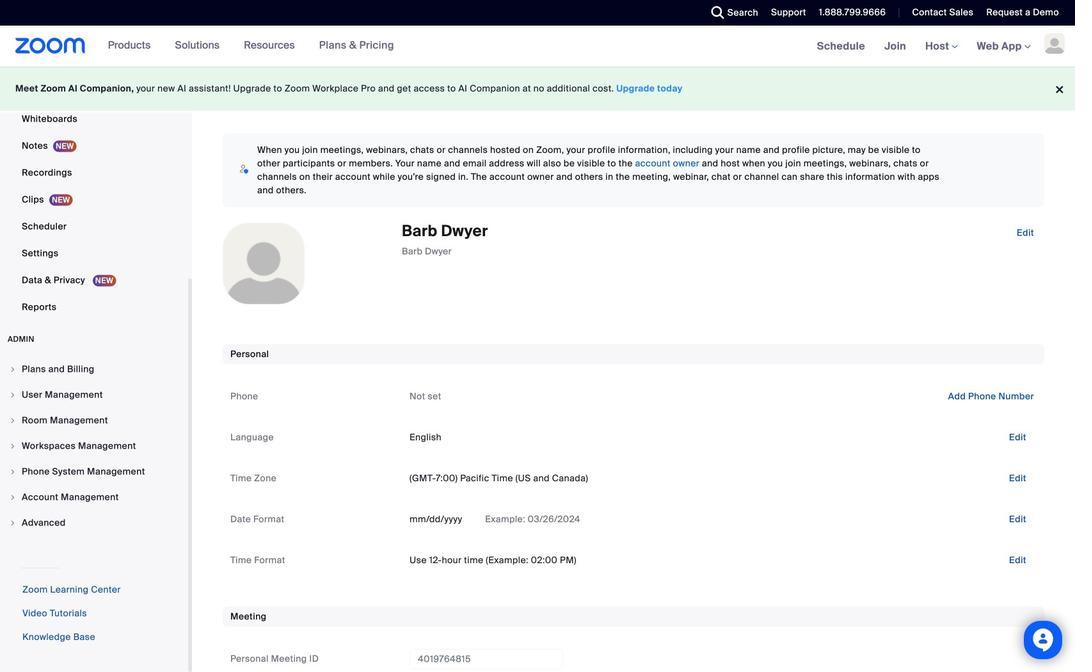 Task type: vqa. For each thing, say whether or not it's contained in the screenshot.
'Admin Menu' menu
yes



Task type: describe. For each thing, give the bounding box(es) containing it.
3 menu item from the top
[[0, 409, 188, 433]]

7 menu item from the top
[[0, 511, 188, 535]]

2 right image from the top
[[9, 442, 17, 450]]

admin menu menu
[[0, 357, 188, 537]]

edit user photo image
[[254, 258, 274, 270]]

4 right image from the top
[[9, 519, 17, 527]]

6 menu item from the top
[[0, 485, 188, 510]]

product information navigation
[[98, 26, 404, 67]]

Personal Meeting ID text field
[[410, 649, 563, 670]]

3 right image from the top
[[9, 468, 17, 476]]



Task type: locate. For each thing, give the bounding box(es) containing it.
3 right image from the top
[[9, 494, 17, 501]]

menu item
[[0, 357, 188, 382], [0, 383, 188, 407], [0, 409, 188, 433], [0, 434, 188, 458], [0, 460, 188, 484], [0, 485, 188, 510], [0, 511, 188, 535]]

2 menu item from the top
[[0, 383, 188, 407]]

zoom logo image
[[15, 38, 86, 54]]

footer
[[0, 67, 1076, 111]]

meetings navigation
[[808, 26, 1076, 68]]

user photo image
[[223, 223, 304, 304]]

banner
[[0, 26, 1076, 68]]

right image
[[9, 417, 17, 425], [9, 442, 17, 450], [9, 494, 17, 501]]

right image
[[9, 366, 17, 373], [9, 391, 17, 399], [9, 468, 17, 476], [9, 519, 17, 527]]

1 right image from the top
[[9, 417, 17, 425]]

4 menu item from the top
[[0, 434, 188, 458]]

1 vertical spatial right image
[[9, 442, 17, 450]]

1 menu item from the top
[[0, 357, 188, 382]]

0 vertical spatial right image
[[9, 417, 17, 425]]

personal menu menu
[[0, 0, 188, 321]]

5 menu item from the top
[[0, 460, 188, 484]]

2 right image from the top
[[9, 391, 17, 399]]

profile picture image
[[1045, 33, 1066, 54]]

2 vertical spatial right image
[[9, 494, 17, 501]]

1 right image from the top
[[9, 366, 17, 373]]



